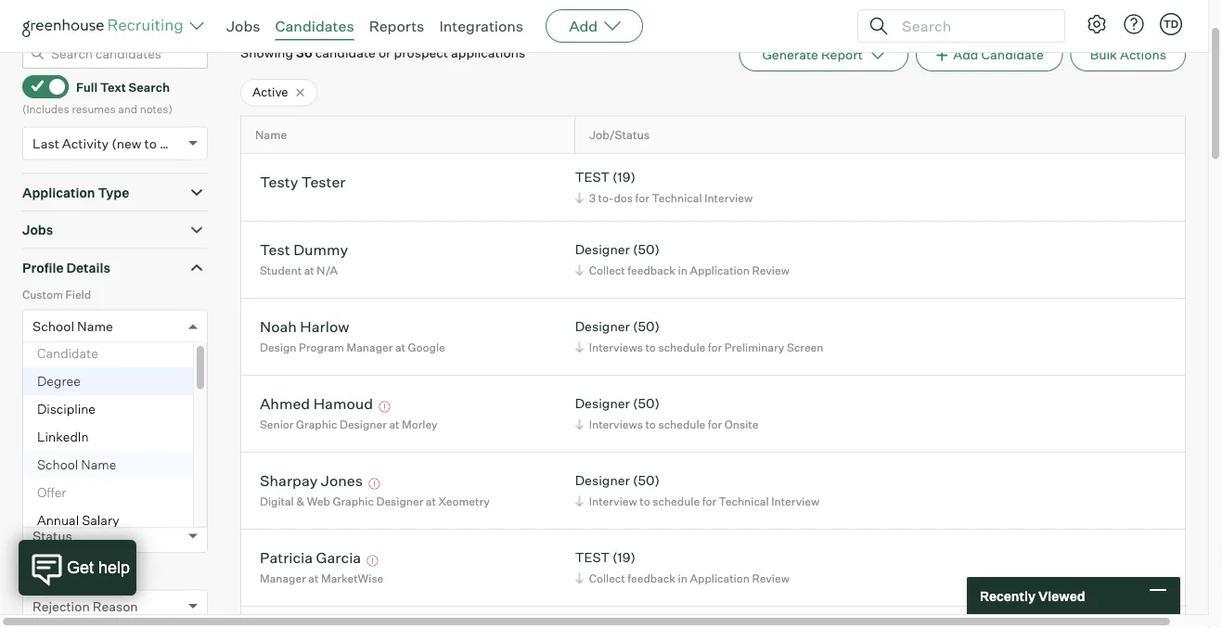 Task type: locate. For each thing, give the bounding box(es) containing it.
for inside test (19) 3 to-dos for technical interview
[[635, 191, 650, 205]]

1 feedback from the top
[[628, 264, 676, 278]]

1 horizontal spatial add
[[954, 47, 979, 63]]

2 feedback from the top
[[628, 572, 676, 586]]

1 test from the top
[[575, 170, 610, 186]]

test for test (19) 3 to-dos for technical interview
[[575, 170, 610, 186]]

bulk actions
[[1090, 47, 1167, 63]]

n/a
[[317, 264, 338, 278]]

collect
[[589, 264, 625, 278], [589, 572, 625, 586]]

interviews inside designer (50) interviews to schedule for preliminary screen
[[589, 341, 643, 355]]

actions
[[1120, 47, 1167, 63]]

0 vertical spatial graphic
[[296, 418, 337, 432]]

salary
[[82, 513, 119, 529]]

0 vertical spatial manager
[[347, 341, 393, 355]]

0 vertical spatial application
[[22, 185, 95, 201]]

name down field
[[77, 319, 113, 335]]

graphic
[[296, 418, 337, 432], [333, 495, 374, 509]]

school name down field
[[32, 319, 113, 335]]

designer for designer (50) interviews to schedule for preliminary screen
[[575, 319, 630, 335]]

school name for the bottommost school name option
[[37, 457, 116, 473]]

0 vertical spatial in
[[678, 264, 688, 278]]

name down linkedin option
[[81, 457, 116, 473]]

1 (50) from the top
[[633, 242, 660, 258]]

at left n/a
[[304, 264, 314, 278]]

candidate inside list box
[[37, 345, 98, 362]]

to inside designer (50) interviews to schedule for onsite
[[646, 418, 656, 432]]

designer (50) interviews to schedule for onsite
[[575, 396, 759, 432]]

list box
[[23, 340, 207, 628]]

designer inside designer (50) interviews to schedule for preliminary screen
[[575, 319, 630, 335]]

2 (50) from the top
[[633, 319, 660, 335]]

for inside designer (50) interviews to schedule for onsite
[[708, 418, 722, 432]]

candidate tag down discipline
[[22, 429, 98, 442]]

0 vertical spatial tag
[[78, 429, 98, 442]]

add button
[[546, 9, 643, 43]]

collect feedback in application review link up designer (50) interviews to schedule for preliminary screen
[[572, 262, 794, 280]]

1 horizontal spatial manager
[[347, 341, 393, 355]]

configure image
[[1086, 13, 1108, 35]]

1 vertical spatial feedback
[[628, 572, 676, 586]]

discipline option
[[23, 396, 193, 423]]

for for designer (50) interviews to schedule for onsite
[[708, 418, 722, 432]]

candidate down discipline
[[22, 429, 76, 442]]

1 vertical spatial graphic
[[333, 495, 374, 509]]

in inside designer (50) collect feedback in application review
[[678, 264, 688, 278]]

2 horizontal spatial interview
[[772, 495, 820, 509]]

generate report button
[[739, 39, 909, 72]]

0 vertical spatial interviews
[[589, 341, 643, 355]]

field
[[65, 288, 91, 302]]

(50) down 3 to-dos for technical interview link
[[633, 242, 660, 258]]

graphic down jones
[[333, 495, 374, 509]]

recently viewed
[[980, 588, 1086, 604]]

test (19) 3 to-dos for technical interview
[[575, 170, 753, 205]]

testy tester
[[260, 173, 346, 191]]

school down custom field
[[32, 319, 74, 335]]

1 vertical spatial technical
[[719, 495, 769, 509]]

design
[[260, 341, 297, 355]]

(50) inside designer (50) interviews to schedule for preliminary screen
[[633, 319, 660, 335]]

schedule for ahmed hamoud
[[659, 418, 706, 432]]

tester
[[301, 173, 346, 191]]

for left preliminary
[[708, 341, 722, 355]]

status left salary
[[22, 499, 56, 513]]

collect feedback in application review link down the interview to schedule for technical interview link
[[572, 570, 794, 588]]

(50) up interviews to schedule for preliminary screen link
[[633, 319, 660, 335]]

1 vertical spatial search
[[22, 358, 59, 372]]

test (19) collect feedback in application review
[[575, 550, 790, 586]]

status
[[22, 499, 56, 513], [32, 529, 72, 545]]

schedule up designer (50) interviews to schedule for onsite at the bottom of the page
[[659, 341, 706, 355]]

1 vertical spatial rejection reason
[[32, 599, 138, 615]]

feedback down the interview to schedule for technical interview link
[[628, 572, 676, 586]]

for inside designer (50) interviews to schedule for preliminary screen
[[708, 341, 722, 355]]

school name
[[32, 319, 113, 335], [37, 457, 116, 473]]

candidate
[[315, 45, 376, 61]]

custom field element
[[22, 287, 208, 628]]

collect feedback in application review link for designer (50)
[[572, 262, 794, 280]]

designer (50) interviews to schedule for preliminary screen
[[575, 319, 824, 355]]

school name option
[[32, 319, 113, 335], [23, 451, 193, 479]]

td
[[1164, 18, 1179, 30]]

collect for test
[[589, 572, 625, 586]]

collect inside designer (50) collect feedback in application review
[[589, 264, 625, 278]]

student
[[260, 264, 302, 278]]

for inside designer (50) interview to schedule for technical interview
[[702, 495, 717, 509]]

feedback for (19)
[[628, 572, 676, 586]]

application up designer (50) interviews to schedule for preliminary screen
[[690, 264, 750, 278]]

0 vertical spatial feedback
[[628, 264, 676, 278]]

to left old)
[[144, 136, 157, 152]]

to for last activity (new to old)
[[144, 136, 157, 152]]

1 in from the top
[[678, 264, 688, 278]]

1 review from the top
[[752, 264, 790, 278]]

in up designer (50) interviews to schedule for preliminary screen
[[678, 264, 688, 278]]

1 vertical spatial collect
[[589, 572, 625, 586]]

0 vertical spatial add
[[569, 17, 598, 35]]

1 vertical spatial schedule
[[659, 418, 706, 432]]

1 vertical spatial manager
[[260, 572, 306, 586]]

tag down discipline option
[[78, 429, 98, 442]]

1 vertical spatial school name
[[37, 457, 116, 473]]

candidates link
[[275, 17, 354, 35]]

(19) inside the test (19) collect feedback in application review
[[613, 550, 636, 566]]

1 vertical spatial interviews
[[589, 418, 643, 432]]

jobs link
[[226, 17, 260, 35]]

1 vertical spatial test
[[575, 550, 610, 566]]

3 to-dos for technical interview link
[[572, 190, 758, 207]]

1 interviews from the top
[[589, 341, 643, 355]]

status down offer
[[32, 529, 72, 545]]

manager right program
[[347, 341, 393, 355]]

application inside designer (50) collect feedback in application review
[[690, 264, 750, 278]]

1 vertical spatial add
[[954, 47, 979, 63]]

technical down 'onsite'
[[719, 495, 769, 509]]

collect feedback in application review link for test (19)
[[572, 570, 794, 588]]

full text search (includes resumes and notes)
[[22, 80, 173, 116]]

to for designer (50) interview to schedule for technical interview
[[640, 495, 650, 509]]

search up linkedin
[[32, 389, 75, 405]]

2 vertical spatial application
[[690, 572, 750, 586]]

for for designer (50) interviews to schedule for preliminary screen
[[708, 341, 722, 355]]

generate report
[[762, 47, 863, 63]]

(50) up the interview to schedule for technical interview link
[[633, 473, 660, 489]]

school name inside option
[[37, 457, 116, 473]]

36
[[296, 45, 313, 61]]

schedule inside designer (50) interviews to schedule for preliminary screen
[[659, 341, 706, 355]]

2 test from the top
[[575, 550, 610, 566]]

2 interviews from the top
[[589, 418, 643, 432]]

search up notes) at the left of the page
[[129, 80, 170, 95]]

add inside "link"
[[954, 47, 979, 63]]

(50) inside designer (50) interview to schedule for technical interview
[[633, 473, 660, 489]]

sharpay jones has been in technical interview for more than 14 days image
[[366, 479, 383, 490]]

2 collect from the top
[[589, 572, 625, 586]]

preliminary
[[725, 341, 785, 355]]

for up the test (19) collect feedback in application review
[[702, 495, 717, 509]]

2 review from the top
[[752, 572, 790, 586]]

in inside the test (19) collect feedback in application review
[[678, 572, 688, 586]]

2 in from the top
[[678, 572, 688, 586]]

recently
[[980, 588, 1036, 604]]

1 vertical spatial search school name
[[32, 389, 159, 405]]

schedule left 'onsite'
[[659, 418, 706, 432]]

technical right the dos
[[652, 191, 702, 205]]

candidate down search text box
[[982, 47, 1044, 63]]

to inside designer (50) interviews to schedule for preliminary screen
[[646, 341, 656, 355]]

noah harlow design program manager at google
[[260, 318, 445, 355]]

school name option down field
[[32, 319, 113, 335]]

0 vertical spatial technical
[[652, 191, 702, 205]]

0 vertical spatial collect
[[589, 264, 625, 278]]

1 horizontal spatial jobs
[[226, 17, 260, 35]]

feedback inside the test (19) collect feedback in application review
[[628, 572, 676, 586]]

school inside option
[[37, 457, 78, 473]]

2 (19) from the top
[[613, 550, 636, 566]]

feedback
[[628, 264, 676, 278], [628, 572, 676, 586]]

tag down linkedin option
[[98, 459, 121, 475]]

0 vertical spatial schedule
[[659, 341, 706, 355]]

noah
[[260, 318, 297, 336]]

2 vertical spatial search
[[32, 389, 75, 405]]

1 vertical spatial collect feedback in application review link
[[572, 570, 794, 588]]

patricia garcia has been in application review for more than 5 days image
[[364, 556, 381, 567]]

feedback inside designer (50) collect feedback in application review
[[628, 264, 676, 278]]

designer inside designer (50) collect feedback in application review
[[575, 242, 630, 258]]

candidate
[[982, 47, 1044, 63], [37, 345, 98, 362], [22, 429, 76, 442], [32, 459, 95, 475]]

review inside designer (50) collect feedback in application review
[[752, 264, 790, 278]]

at inside the test dummy student at n/a
[[304, 264, 314, 278]]

review inside the test (19) collect feedback in application review
[[752, 572, 790, 586]]

1 vertical spatial rejection
[[32, 599, 90, 615]]

1 horizontal spatial interview
[[705, 191, 753, 205]]

(19)
[[613, 170, 636, 186], [613, 550, 636, 566]]

school name option down linkedin
[[23, 451, 193, 479]]

None field
[[32, 311, 37, 343]]

(19) for test (19) collect feedback in application review
[[613, 550, 636, 566]]

in for (19)
[[678, 572, 688, 586]]

in down the interview to schedule for technical interview link
[[678, 572, 688, 586]]

candidate tag element
[[22, 427, 208, 497]]

(19) inside test (19) 3 to-dos for technical interview
[[613, 170, 636, 186]]

2 vertical spatial schedule
[[653, 495, 700, 509]]

for
[[635, 191, 650, 205], [708, 341, 722, 355], [708, 418, 722, 432], [702, 495, 717, 509]]

checkmark image
[[31, 80, 45, 93]]

0 vertical spatial rejection reason
[[22, 569, 113, 583]]

0 vertical spatial test
[[575, 170, 610, 186]]

(50) inside designer (50) collect feedback in application review
[[633, 242, 660, 258]]

feedback down 3 to-dos for technical interview link
[[628, 264, 676, 278]]

ahmed
[[260, 395, 310, 413]]

4 (50) from the top
[[633, 473, 660, 489]]

designer inside designer (50) interview to schedule for technical interview
[[575, 473, 630, 489]]

school down linkedin
[[37, 457, 78, 473]]

0 vertical spatial school name
[[32, 319, 113, 335]]

1 vertical spatial jobs
[[22, 222, 53, 239]]

1 vertical spatial application
[[690, 264, 750, 278]]

(50) inside designer (50) interviews to schedule for onsite
[[633, 396, 660, 412]]

jones
[[321, 472, 363, 490]]

0 vertical spatial school name option
[[32, 319, 113, 335]]

ahmed hamoud
[[260, 395, 373, 413]]

1 collect from the top
[[589, 264, 625, 278]]

interviews for designer (50) interviews to schedule for preliminary screen
[[589, 341, 643, 355]]

activity
[[62, 136, 109, 152]]

rejection reason down status element
[[32, 599, 138, 615]]

manager
[[347, 341, 393, 355], [260, 572, 306, 586]]

0 vertical spatial review
[[752, 264, 790, 278]]

add inside popup button
[[569, 17, 598, 35]]

0 vertical spatial search
[[129, 80, 170, 95]]

0 vertical spatial rejection
[[22, 569, 71, 583]]

search up degree
[[22, 358, 59, 372]]

jobs up profile
[[22, 222, 53, 239]]

reason
[[74, 569, 113, 583], [93, 599, 138, 615]]

to up designer (50) interviews to schedule for onsite at the bottom of the page
[[646, 341, 656, 355]]

application inside the test (19) collect feedback in application review
[[690, 572, 750, 586]]

at left google
[[395, 341, 406, 355]]

1 horizontal spatial technical
[[719, 495, 769, 509]]

(new
[[112, 136, 142, 152]]

to
[[144, 136, 157, 152], [646, 341, 656, 355], [646, 418, 656, 432], [640, 495, 650, 509]]

for for test (19) 3 to-dos for technical interview
[[635, 191, 650, 205]]

0 horizontal spatial technical
[[652, 191, 702, 205]]

annual salary option
[[23, 507, 193, 535]]

feedback for (50)
[[628, 264, 676, 278]]

1 (19) from the top
[[613, 170, 636, 186]]

linkedin
[[37, 429, 89, 445]]

(50)
[[633, 242, 660, 258], [633, 319, 660, 335], [633, 396, 660, 412], [633, 473, 660, 489]]

tag
[[78, 429, 98, 442], [98, 459, 121, 475]]

0 vertical spatial status
[[22, 499, 56, 513]]

3
[[589, 191, 596, 205]]

0 vertical spatial (19)
[[613, 170, 636, 186]]

application
[[22, 185, 95, 201], [690, 264, 750, 278], [690, 572, 750, 586]]

to inside designer (50) interview to schedule for technical interview
[[640, 495, 650, 509]]

schedule inside designer (50) interview to schedule for technical interview
[[653, 495, 700, 509]]

1 vertical spatial in
[[678, 572, 688, 586]]

collect inside the test (19) collect feedback in application review
[[589, 572, 625, 586]]

candidate tag
[[22, 429, 98, 442], [32, 459, 121, 475]]

0 vertical spatial reason
[[74, 569, 113, 583]]

test inside test (19) 3 to-dos for technical interview
[[575, 170, 610, 186]]

interviews inside designer (50) interviews to schedule for onsite
[[589, 418, 643, 432]]

0 vertical spatial search school name
[[22, 358, 130, 372]]

schedule up the test (19) collect feedback in application review
[[653, 495, 700, 509]]

harlow
[[300, 318, 349, 336]]

jobs up showing
[[226, 17, 260, 35]]

interview inside test (19) 3 to-dos for technical interview
[[705, 191, 753, 205]]

Search text field
[[898, 13, 1048, 39]]

status element
[[22, 497, 208, 567]]

(50) for designer (50) interviews to schedule for preliminary screen
[[633, 319, 660, 335]]

(50) up interviews to schedule for onsite link
[[633, 396, 660, 412]]

rejection reason down "annual"
[[22, 569, 113, 583]]

search
[[129, 80, 170, 95], [22, 358, 59, 372], [32, 389, 75, 405]]

manager down "patricia"
[[260, 572, 306, 586]]

1 vertical spatial tag
[[98, 459, 121, 475]]

application down last
[[22, 185, 95, 201]]

1 vertical spatial (19)
[[613, 550, 636, 566]]

schedule
[[659, 341, 706, 355], [659, 418, 706, 432], [653, 495, 700, 509]]

test
[[260, 241, 290, 259]]

technical inside designer (50) interview to schedule for technical interview
[[719, 495, 769, 509]]

designer inside designer (50) interviews to schedule for onsite
[[575, 396, 630, 412]]

degree option
[[23, 368, 193, 396]]

school name down linkedin
[[37, 457, 116, 473]]

manager inside noah harlow design program manager at google
[[347, 341, 393, 355]]

search school name
[[22, 358, 130, 372], [32, 389, 159, 405]]

list box containing candidate
[[23, 340, 207, 628]]

showing 36 candidate or prospect applications
[[240, 45, 526, 61]]

add for add candidate
[[954, 47, 979, 63]]

candidate up degree
[[37, 345, 98, 362]]

technical
[[652, 191, 702, 205], [719, 495, 769, 509]]

school up linkedin option
[[78, 389, 120, 405]]

candidate tag down linkedin
[[32, 459, 121, 475]]

for right the dos
[[635, 191, 650, 205]]

1 collect feedback in application review link from the top
[[572, 262, 794, 280]]

3 (50) from the top
[[633, 396, 660, 412]]

rejection
[[22, 569, 71, 583], [32, 599, 90, 615]]

graphic down the "ahmed hamoud" link
[[296, 418, 337, 432]]

2 collect feedback in application review link from the top
[[572, 570, 794, 588]]

0 horizontal spatial interview
[[589, 495, 637, 509]]

name up discipline option
[[100, 358, 130, 372]]

school name for the top school name option
[[32, 319, 113, 335]]

interview for (19)
[[705, 191, 753, 205]]

schedule for sharpay jones
[[653, 495, 700, 509]]

bulk actions link
[[1071, 39, 1186, 72]]

for left 'onsite'
[[708, 418, 722, 432]]

application down the interview to schedule for technical interview link
[[690, 572, 750, 586]]

0 horizontal spatial add
[[569, 17, 598, 35]]

0 vertical spatial collect feedback in application review link
[[572, 262, 794, 280]]

schedule inside designer (50) interviews to schedule for onsite
[[659, 418, 706, 432]]

applications
[[451, 45, 526, 61]]

to up the test (19) collect feedback in application review
[[640, 495, 650, 509]]

1 vertical spatial review
[[752, 572, 790, 586]]

technical inside test (19) 3 to-dos for technical interview
[[652, 191, 702, 205]]

to up designer (50) interview to schedule for technical interview
[[646, 418, 656, 432]]

test inside the test (19) collect feedback in application review
[[575, 550, 610, 566]]

candidate inside "link"
[[982, 47, 1044, 63]]



Task type: describe. For each thing, give the bounding box(es) containing it.
add for add
[[569, 17, 598, 35]]

application type
[[22, 185, 129, 201]]

review for (50)
[[752, 264, 790, 278]]

at down the ahmed hamoud has been in onsite for more than 21 days icon
[[389, 418, 400, 432]]

0 horizontal spatial manager
[[260, 572, 306, 586]]

dummy
[[293, 241, 348, 259]]

custom
[[22, 288, 63, 302]]

ahmed hamoud link
[[260, 395, 373, 416]]

review for (19)
[[752, 572, 790, 586]]

application for test
[[690, 572, 750, 586]]

viewed
[[1039, 588, 1086, 604]]

candidate reports are now available! apply filters and select "view in app" element
[[739, 39, 909, 72]]

td button
[[1157, 9, 1186, 39]]

name up linkedin option
[[123, 389, 159, 405]]

1 vertical spatial status
[[32, 529, 72, 545]]

and
[[118, 102, 137, 116]]

(50) for designer (50) interviews to schedule for onsite
[[633, 396, 660, 412]]

sharpay
[[260, 472, 318, 490]]

at down patricia garcia link
[[309, 572, 319, 586]]

google
[[408, 341, 445, 355]]

dos
[[614, 191, 633, 205]]

type
[[98, 185, 129, 201]]

to for designer (50) interviews to schedule for preliminary screen
[[646, 341, 656, 355]]

onsite
[[725, 418, 759, 432]]

noah harlow link
[[260, 318, 349, 339]]

none field inside custom field element
[[32, 311, 37, 343]]

to-
[[598, 191, 614, 205]]

web
[[307, 495, 330, 509]]

candidate up offer
[[32, 459, 95, 475]]

reports
[[369, 17, 425, 35]]

designer for designer (50) interview to schedule for technical interview
[[575, 473, 630, 489]]

1 vertical spatial school name option
[[23, 451, 193, 479]]

0 vertical spatial jobs
[[226, 17, 260, 35]]

patricia garcia link
[[260, 549, 361, 570]]

last
[[32, 136, 59, 152]]

testy
[[260, 173, 298, 191]]

search inside full text search (includes resumes and notes)
[[129, 80, 170, 95]]

manager at marketwise
[[260, 572, 384, 586]]

candidates
[[275, 17, 354, 35]]

1 vertical spatial candidate tag
[[32, 459, 121, 475]]

test for test (19) collect feedback in application review
[[575, 550, 610, 566]]

interviews to schedule for preliminary screen link
[[572, 339, 828, 357]]

list box inside custom field element
[[23, 340, 207, 628]]

custom field
[[22, 288, 91, 302]]

interview for (50)
[[772, 495, 820, 509]]

for for designer (50) interview to schedule for technical interview
[[702, 495, 717, 509]]

add candidate
[[954, 47, 1044, 63]]

text
[[100, 80, 126, 95]]

test dummy link
[[260, 241, 348, 262]]

details
[[66, 260, 110, 276]]

notes)
[[140, 102, 173, 116]]

designer for designer (50) interviews to schedule for onsite
[[575, 396, 630, 412]]

garcia
[[316, 549, 361, 567]]

Search candidates field
[[22, 39, 208, 69]]

full
[[76, 80, 98, 95]]

&
[[296, 495, 305, 509]]

patricia garcia
[[260, 549, 361, 567]]

ahmed hamoud has been in onsite for more than 21 days image
[[376, 402, 393, 413]]

showing
[[240, 45, 293, 61]]

to for designer (50) interviews to schedule for onsite
[[646, 418, 656, 432]]

morley
[[402, 418, 438, 432]]

testy tester link
[[260, 173, 346, 194]]

add candidate link
[[916, 39, 1064, 72]]

linkedin option
[[23, 423, 193, 451]]

interviews to schedule for onsite link
[[572, 416, 763, 434]]

program
[[299, 341, 344, 355]]

digital
[[260, 495, 294, 509]]

interviews for designer (50) interviews to schedule for onsite
[[589, 418, 643, 432]]

patricia
[[260, 549, 313, 567]]

application for designer
[[690, 264, 750, 278]]

degree
[[37, 373, 81, 390]]

(19) for test (19) 3 to-dos for technical interview
[[613, 170, 636, 186]]

discipline
[[37, 401, 96, 417]]

(50) for designer (50) collect feedback in application review
[[633, 242, 660, 258]]

td button
[[1160, 13, 1183, 35]]

generate
[[762, 47, 819, 63]]

technical for (19)
[[652, 191, 702, 205]]

name down 'active'
[[255, 128, 287, 143]]

senior
[[260, 418, 294, 432]]

technical for (50)
[[719, 495, 769, 509]]

annual
[[37, 513, 79, 529]]

search school name element
[[22, 357, 208, 427]]

(includes
[[22, 102, 69, 116]]

senior graphic designer at morley
[[260, 418, 438, 432]]

job/status
[[589, 128, 650, 143]]

sharpay jones link
[[260, 472, 363, 493]]

integrations link
[[439, 17, 524, 35]]

last activity (new to old)
[[32, 136, 184, 152]]

profile
[[22, 260, 64, 276]]

report
[[821, 47, 863, 63]]

last activity (new to old) option
[[32, 136, 184, 152]]

collect for designer
[[589, 264, 625, 278]]

at left xeometry
[[426, 495, 436, 509]]

reports link
[[369, 17, 425, 35]]

prospect
[[394, 45, 448, 61]]

annual salary
[[37, 513, 119, 529]]

name inside option
[[81, 457, 116, 473]]

bulk
[[1090, 47, 1118, 63]]

marketwise
[[321, 572, 384, 586]]

0 horizontal spatial jobs
[[22, 222, 53, 239]]

rejection reason element
[[22, 567, 208, 628]]

integrations
[[439, 17, 524, 35]]

at inside noah harlow design program manager at google
[[395, 341, 406, 355]]

(50) for designer (50) interview to schedule for technical interview
[[633, 473, 660, 489]]

test dummy student at n/a
[[260, 241, 348, 278]]

or
[[379, 45, 391, 61]]

designer for designer (50) collect feedback in application review
[[575, 242, 630, 258]]

greenhouse recruiting image
[[22, 15, 189, 37]]

profile details
[[22, 260, 110, 276]]

digital & web graphic designer at xeometry
[[260, 495, 490, 509]]

interview to schedule for technical interview link
[[572, 493, 824, 511]]

active
[[252, 85, 288, 100]]

designer (50) interview to schedule for technical interview
[[575, 473, 820, 509]]

screen
[[787, 341, 824, 355]]

1 vertical spatial reason
[[93, 599, 138, 615]]

xeometry
[[439, 495, 490, 509]]

school up degree
[[61, 358, 97, 372]]

in for (50)
[[678, 264, 688, 278]]

0 vertical spatial candidate tag
[[22, 429, 98, 442]]

resumes
[[72, 102, 116, 116]]



Task type: vqa. For each thing, say whether or not it's contained in the screenshot.
1 associated with Offer
no



